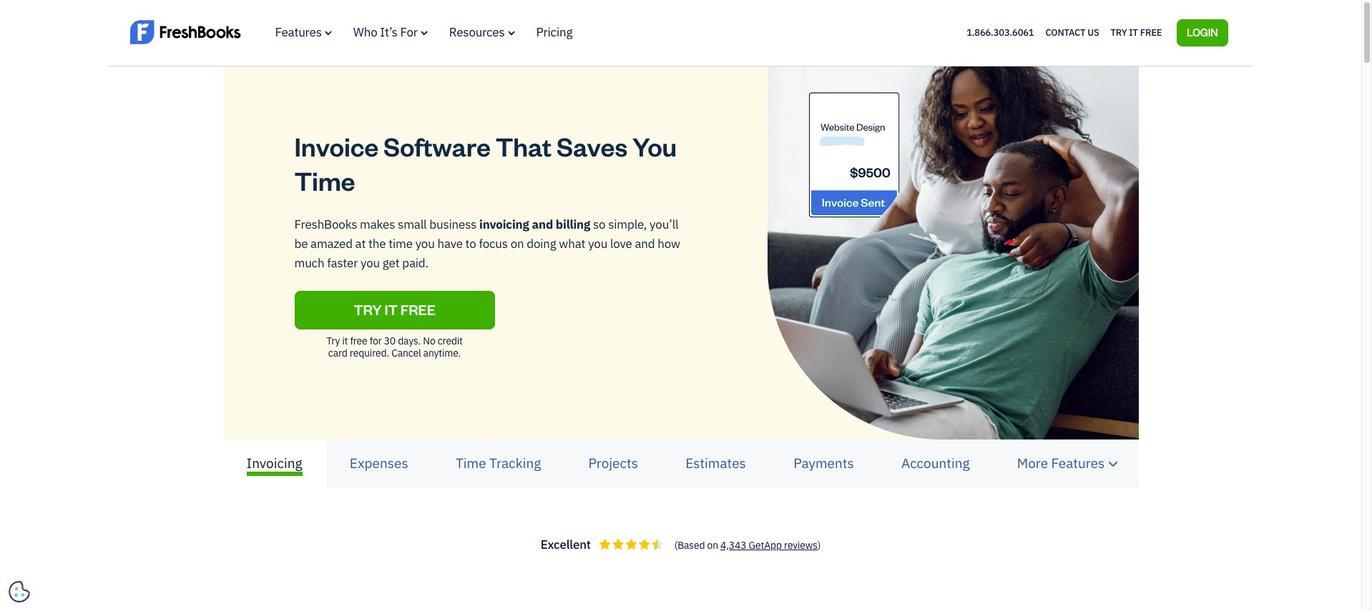 Task type: vqa. For each thing, say whether or not it's contained in the screenshot.
rightmost it
yes



Task type: locate. For each thing, give the bounding box(es) containing it.
login link
[[1177, 19, 1228, 46]]

it left the free
[[342, 334, 348, 347]]

it for free
[[342, 334, 348, 347]]

you down the on the top of page
[[361, 256, 380, 271]]

1 vertical spatial it
[[342, 334, 348, 347]]

payments link
[[770, 443, 878, 486]]

makes
[[360, 216, 395, 232]]

invoicing
[[479, 216, 529, 232]]

projects link
[[565, 443, 662, 486]]

0 horizontal spatial try
[[326, 334, 340, 347]]

features right more
[[1051, 455, 1105, 472]]

and up doing
[[532, 216, 553, 232]]

0 vertical spatial try
[[1111, 26, 1127, 38]]

1 horizontal spatial on
[[707, 539, 718, 552]]

try right us
[[1111, 26, 1127, 38]]

and
[[532, 216, 553, 232], [635, 236, 655, 252]]

time
[[294, 163, 355, 197], [456, 455, 486, 472]]

who it's for
[[353, 24, 418, 40]]

1 vertical spatial on
[[707, 539, 718, 552]]

4,343
[[720, 539, 746, 552]]

2 horizontal spatial you
[[588, 236, 607, 252]]

0 horizontal spatial features
[[275, 24, 322, 40]]

resources link
[[449, 24, 515, 40]]

you down so on the top
[[588, 236, 607, 252]]

it inside "try it free for 30 days. no credit card required. cancel anytime."
[[342, 334, 348, 347]]

doing
[[527, 236, 556, 252]]

4.5 stars image
[[599, 539, 663, 550]]

features
[[275, 24, 322, 40], [1051, 455, 1105, 472]]

0 horizontal spatial on
[[511, 236, 524, 252]]

1 horizontal spatial it
[[1129, 26, 1138, 38]]

simple,
[[608, 216, 647, 232]]

you
[[415, 236, 435, 252], [588, 236, 607, 252], [361, 256, 380, 271]]

try inside "try it free for 30 days. no credit card required. cancel anytime."
[[326, 334, 340, 347]]

more features
[[1017, 455, 1105, 472]]

on inside "so simple, you'll be amazed at the time you have to focus on doing what you love and how much faster you get paid."
[[511, 236, 524, 252]]

1 vertical spatial try
[[326, 334, 340, 347]]

try it free for 30 days. no credit card required. cancel anytime.
[[326, 334, 463, 360]]

for
[[400, 24, 418, 40]]

1 horizontal spatial and
[[635, 236, 655, 252]]

try it free
[[354, 300, 436, 319]]

1 horizontal spatial features
[[1051, 455, 1105, 472]]

1 horizontal spatial try
[[1111, 26, 1127, 38]]

0 vertical spatial it
[[1129, 26, 1138, 38]]

it
[[1129, 26, 1138, 38], [342, 334, 348, 347]]

the
[[368, 236, 386, 252]]

1 horizontal spatial you
[[415, 236, 435, 252]]

on down invoicing at the left of page
[[511, 236, 524, 252]]

try it free link
[[1111, 23, 1162, 42]]

on left 4,343
[[707, 539, 718, 552]]

freshbooks makes small business invoicing and billing
[[294, 216, 590, 232]]

1.866.303.6061
[[967, 26, 1034, 38]]

resources
[[449, 24, 505, 40]]

cancel
[[391, 347, 421, 360]]

features left who
[[275, 24, 322, 40]]

anytime.
[[423, 347, 461, 360]]

freshbooks logo image
[[130, 18, 241, 46]]

contact us
[[1045, 26, 1099, 38]]

cookie consent banner dialog
[[11, 436, 225, 601]]

try
[[354, 300, 382, 319]]

time down invoice
[[294, 163, 355, 197]]

invoice
[[294, 129, 378, 163]]

free
[[400, 300, 436, 319]]

1 vertical spatial time
[[456, 455, 486, 472]]

days.
[[398, 334, 421, 347]]

estimates
[[685, 455, 746, 472]]

0 vertical spatial time
[[294, 163, 355, 197]]

time
[[389, 236, 413, 252]]

business
[[429, 216, 477, 232]]

on
[[511, 236, 524, 252], [707, 539, 718, 552]]

you up 'paid.'
[[415, 236, 435, 252]]

pricing link
[[536, 24, 572, 40]]

(based
[[674, 539, 705, 552]]

contact
[[1045, 26, 1085, 38]]

time tracking
[[456, 455, 541, 472]]

paid.
[[402, 256, 428, 271]]

invoicing link
[[223, 443, 326, 486]]

try
[[1111, 26, 1127, 38], [326, 334, 340, 347]]

focus
[[479, 236, 508, 252]]

0 horizontal spatial it
[[342, 334, 348, 347]]

time left tracking
[[456, 455, 486, 472]]

you
[[632, 129, 677, 163]]

it left free
[[1129, 26, 1138, 38]]

1 vertical spatial and
[[635, 236, 655, 252]]

getapp
[[749, 539, 782, 552]]

0 vertical spatial on
[[511, 236, 524, 252]]

have
[[437, 236, 463, 252]]

0 horizontal spatial time
[[294, 163, 355, 197]]

cookie preferences image
[[9, 582, 30, 603]]

30
[[384, 334, 396, 347]]

to
[[465, 236, 476, 252]]

saves
[[557, 129, 627, 163]]

try left the free
[[326, 334, 340, 347]]

accounting link
[[878, 443, 993, 486]]

who it's for link
[[353, 24, 428, 40]]

payments
[[793, 455, 854, 472]]

and right love
[[635, 236, 655, 252]]

software
[[383, 129, 491, 163]]

you'll
[[650, 216, 678, 232]]

0 horizontal spatial and
[[532, 216, 553, 232]]

try it free link
[[294, 291, 495, 329]]



Task type: describe. For each thing, give the bounding box(es) containing it.
faster
[[327, 256, 358, 271]]

invoicing
[[247, 455, 302, 472]]

more features link
[[993, 443, 1138, 486]]

4,343 getapp reviews link
[[720, 539, 818, 552]]

try for try it free
[[1111, 26, 1127, 38]]

love
[[610, 236, 632, 252]]

it
[[385, 300, 398, 319]]

tracking
[[489, 455, 541, 472]]

0 vertical spatial and
[[532, 216, 553, 232]]

how
[[658, 236, 680, 252]]

try for try it free for 30 days. no credit card required. cancel anytime.
[[326, 334, 340, 347]]

no
[[423, 334, 435, 347]]

free
[[350, 334, 367, 347]]

time tracking link
[[432, 443, 565, 486]]

and inside "so simple, you'll be amazed at the time you have to focus on doing what you love and how much faster you get paid."
[[635, 236, 655, 252]]

0 vertical spatial features
[[275, 24, 322, 40]]

what
[[559, 236, 585, 252]]

features link
[[275, 24, 332, 40]]

small
[[398, 216, 427, 232]]

1 horizontal spatial time
[[456, 455, 486, 472]]

amazed
[[311, 236, 353, 252]]

get
[[383, 256, 399, 271]]

that
[[496, 129, 552, 163]]

credit
[[438, 334, 463, 347]]

reviews
[[784, 539, 818, 552]]

invoice software that saves you time
[[294, 129, 677, 197]]

expenses link
[[326, 443, 432, 486]]

free
[[1140, 26, 1162, 38]]

card
[[328, 347, 347, 360]]

contact us link
[[1045, 23, 1099, 42]]

expenses
[[350, 455, 408, 472]]

accounting
[[901, 455, 970, 472]]

1 vertical spatial features
[[1051, 455, 1105, 472]]

)
[[818, 539, 821, 552]]

projects
[[588, 455, 638, 472]]

1.866.303.6061 link
[[967, 26, 1034, 38]]

more
[[1017, 455, 1048, 472]]

it for free
[[1129, 26, 1138, 38]]

time inside invoice software that saves you time
[[294, 163, 355, 197]]

excellent
[[541, 537, 591, 553]]

be
[[294, 236, 308, 252]]

(based on 4,343 getapp reviews )
[[674, 539, 821, 552]]

for
[[370, 334, 382, 347]]

much
[[294, 256, 324, 271]]

who
[[353, 24, 377, 40]]

it's
[[380, 24, 398, 40]]

freshbooks
[[294, 216, 357, 232]]

0 horizontal spatial you
[[361, 256, 380, 271]]

billing
[[556, 216, 590, 232]]

required.
[[350, 347, 389, 360]]

so simple, you'll be amazed at the time you have to focus on doing what you love and how much faster you get paid.
[[294, 216, 680, 271]]

try it free
[[1111, 26, 1162, 38]]

us
[[1088, 26, 1099, 38]]

so
[[593, 216, 605, 232]]

at
[[355, 236, 366, 252]]

pricing
[[536, 24, 572, 40]]

estimates link
[[662, 443, 770, 486]]

login
[[1187, 26, 1218, 38]]



